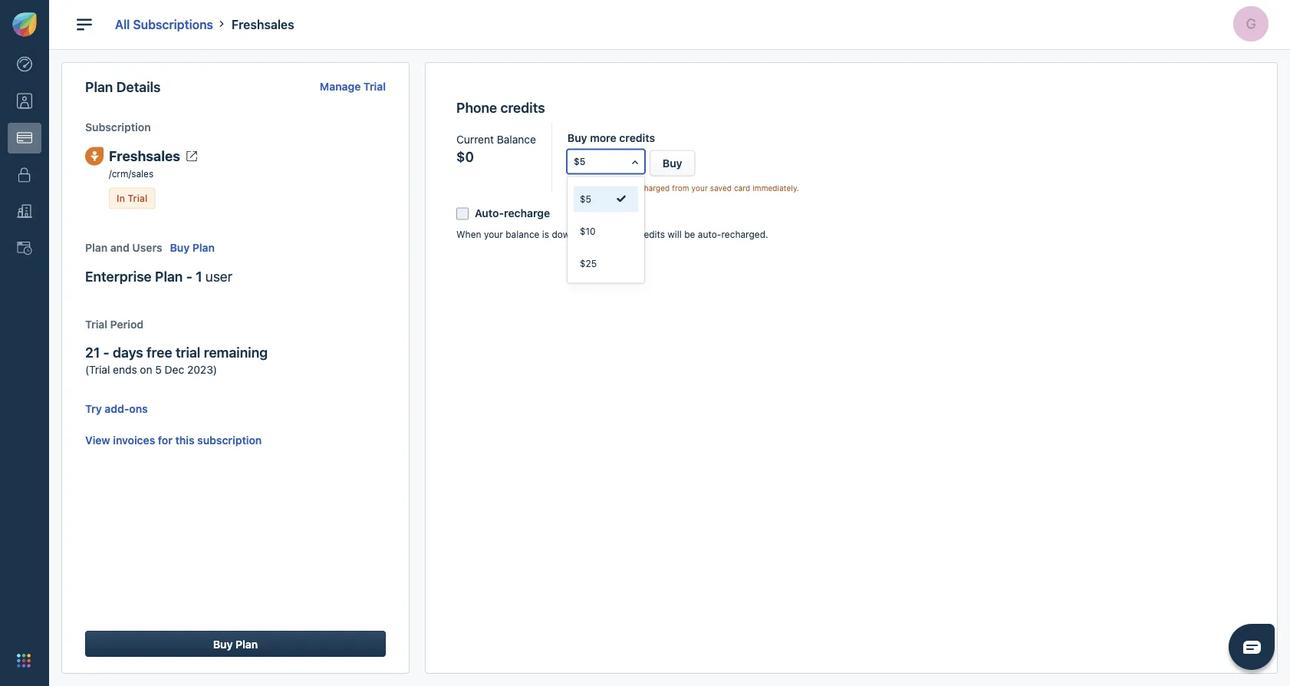 Task type: locate. For each thing, give the bounding box(es) containing it.
will
[[614, 183, 626, 192], [668, 229, 682, 239]]

$0
[[457, 148, 474, 165]]

trial inside 21 - days free trial remaining ( trial ends on 5 dec 2023 )
[[89, 363, 110, 376]]

trial right the 'manage'
[[364, 80, 386, 92]]

free
[[147, 344, 172, 361]]

will left auto-
[[668, 229, 682, 239]]

trial right in
[[128, 193, 148, 204]]

buy plan button
[[85, 631, 386, 657]]

plan details
[[85, 79, 161, 95]]

21 - days free trial remaining ( trial ends on 5 dec 2023 )
[[85, 344, 268, 376]]

your down auto- at top left
[[484, 229, 503, 239]]

subscription
[[85, 121, 151, 133]]

buy for buy
[[663, 157, 683, 170]]

be
[[628, 183, 638, 192], [685, 229, 696, 239]]

user
[[206, 268, 232, 284]]

will right amount
[[614, 183, 626, 192]]

-
[[186, 268, 192, 284], [103, 344, 110, 361]]

credits right more
[[620, 132, 655, 144]]

1 vertical spatial -
[[103, 344, 110, 361]]

1 vertical spatial $5
[[580, 194, 592, 204]]

trial
[[176, 344, 201, 361]]

in
[[117, 193, 125, 204]]

saved
[[710, 183, 732, 192]]

my subscriptions image
[[17, 130, 32, 146]]

trial down 21
[[89, 363, 110, 376]]

manage
[[320, 80, 361, 92]]

when
[[457, 229, 482, 239]]

ons
[[129, 402, 148, 415]]

0 vertical spatial $5
[[574, 156, 586, 167]]

$5 inside $5 'popup button'
[[574, 156, 586, 167]]

2 vertical spatial credits
[[636, 229, 665, 239]]

1 horizontal spatial freshsales
[[232, 17, 294, 31]]

ends
[[113, 363, 137, 376]]

0 horizontal spatial -
[[103, 344, 110, 361]]

from
[[672, 183, 690, 192]]

0 horizontal spatial be
[[628, 183, 638, 192]]

users
[[132, 241, 162, 254]]

/crm/sales
[[109, 168, 154, 179]]

subscriptions
[[133, 17, 213, 31]]

1
[[196, 268, 202, 284]]

card
[[734, 183, 751, 192]]

5
[[155, 363, 162, 376]]

amount
[[584, 183, 612, 192]]

credits up balance
[[501, 99, 545, 116]]

1 horizontal spatial be
[[685, 229, 696, 239]]

$5 up the
[[574, 156, 586, 167]]

$5 down the
[[580, 194, 592, 204]]

plan inside button
[[236, 638, 258, 650]]

your
[[692, 183, 708, 192], [484, 229, 503, 239]]

freshsales
[[232, 17, 294, 31], [109, 147, 180, 164]]

in trial
[[117, 193, 148, 204]]

is
[[542, 229, 550, 239]]

credits
[[501, 99, 545, 116], [620, 132, 655, 144], [636, 229, 665, 239]]

buy more credits
[[568, 132, 655, 144]]

1 horizontal spatial -
[[186, 268, 192, 284]]

manage trial
[[320, 80, 386, 92]]

and
[[110, 241, 130, 254]]

be left auto-
[[685, 229, 696, 239]]

auto-recharge
[[475, 206, 550, 219]]

recharged.
[[722, 229, 769, 239]]

1 vertical spatial will
[[668, 229, 682, 239]]

charged
[[640, 183, 670, 192]]

credits right phone
[[636, 229, 665, 239]]

freshworks icon image
[[12, 12, 37, 37]]

0 horizontal spatial your
[[484, 229, 503, 239]]

buy inside "button"
[[663, 157, 683, 170]]

$5,
[[589, 229, 603, 239]]

- left 1
[[186, 268, 192, 284]]

2023
[[187, 363, 213, 376]]

for
[[158, 434, 173, 446]]

more
[[590, 132, 617, 144]]

$5
[[574, 156, 586, 167], [580, 194, 592, 204]]

0 vertical spatial your
[[692, 183, 708, 192]]

- right 21
[[103, 344, 110, 361]]

1 horizontal spatial your
[[692, 183, 708, 192]]

buy
[[568, 132, 588, 144], [663, 157, 683, 170], [170, 241, 190, 254], [213, 638, 233, 650]]

None checkbox
[[457, 208, 469, 220]]

be left charged
[[628, 183, 638, 192]]

phone credits
[[457, 99, 545, 116]]

plan
[[85, 79, 113, 95], [85, 241, 108, 254], [192, 241, 215, 254], [155, 268, 183, 284], [236, 638, 258, 650]]

0 vertical spatial be
[[628, 183, 638, 192]]

0 horizontal spatial freshsales
[[109, 147, 180, 164]]

the amount will be charged from your saved card immediately.
[[568, 183, 799, 192]]

neo admin center image
[[17, 57, 32, 72]]

your right from
[[692, 183, 708, 192]]

trial
[[364, 80, 386, 92], [128, 193, 148, 204], [85, 318, 107, 330], [89, 363, 110, 376]]

1 horizontal spatial will
[[668, 229, 682, 239]]

remaining
[[204, 344, 268, 361]]

try
[[85, 402, 102, 415]]

recharge
[[504, 206, 550, 219]]

(
[[85, 363, 89, 376]]

21
[[85, 344, 100, 361]]

buy inside button
[[213, 638, 233, 650]]

enterprise plan - 1 user
[[85, 268, 232, 284]]

dec
[[165, 363, 184, 376]]

0 vertical spatial will
[[614, 183, 626, 192]]



Task type: describe. For each thing, give the bounding box(es) containing it.
all subscriptions link
[[115, 17, 213, 31]]

all
[[115, 17, 130, 31]]

auto-
[[698, 229, 722, 239]]

days
[[113, 344, 143, 361]]

$5 button
[[568, 150, 645, 173]]

trial period
[[85, 318, 144, 330]]

users image
[[17, 93, 32, 109]]

view
[[85, 434, 110, 446]]

when your balance is down to $5, phone credits will be auto-recharged.
[[457, 229, 769, 239]]

balance
[[506, 229, 540, 239]]

period
[[110, 318, 144, 330]]

1 vertical spatial be
[[685, 229, 696, 239]]

buy button
[[650, 150, 696, 176]]

phone
[[606, 229, 633, 239]]

view invoices for this subscription
[[85, 434, 262, 446]]

1 vertical spatial credits
[[620, 132, 655, 144]]

freshworks switcher image
[[17, 654, 31, 668]]

$5 inside list of options menu
[[580, 194, 592, 204]]

try add-ons
[[85, 402, 148, 415]]

enterprise
[[85, 268, 152, 284]]

buy for buy more credits
[[568, 132, 588, 144]]

subscription
[[197, 434, 262, 446]]

$10
[[580, 226, 596, 237]]

0 vertical spatial freshsales
[[232, 17, 294, 31]]

1 vertical spatial your
[[484, 229, 503, 239]]

all subscriptions
[[115, 17, 213, 31]]

security image
[[17, 167, 32, 182]]

add-
[[105, 402, 129, 415]]

organization image
[[17, 204, 32, 219]]

freshsales image
[[85, 147, 104, 166]]

plan and users buy plan
[[85, 241, 215, 254]]

down
[[552, 229, 576, 239]]

immediately.
[[753, 183, 799, 192]]

)
[[213, 363, 217, 376]]

details
[[116, 79, 161, 95]]

audit logs image
[[17, 241, 32, 256]]

1 vertical spatial freshsales
[[109, 147, 180, 164]]

0 horizontal spatial will
[[614, 183, 626, 192]]

current balance $0
[[457, 133, 536, 165]]

this
[[175, 434, 195, 446]]

$25
[[580, 258, 597, 269]]

to
[[578, 229, 587, 239]]

phone
[[457, 99, 497, 116]]

on
[[140, 363, 152, 376]]

current
[[457, 133, 494, 146]]

auto-
[[475, 206, 504, 219]]

trial up 21
[[85, 318, 107, 330]]

balance
[[497, 133, 536, 146]]

the
[[568, 183, 582, 192]]

invoices
[[113, 434, 155, 446]]

buy for buy plan
[[213, 638, 233, 650]]

buy plan
[[213, 638, 258, 650]]

0 vertical spatial credits
[[501, 99, 545, 116]]

profile picture image
[[1234, 6, 1269, 41]]

- inside 21 - days free trial remaining ( trial ends on 5 dec 2023 )
[[103, 344, 110, 361]]

list of options menu
[[568, 177, 645, 283]]

0 vertical spatial -
[[186, 268, 192, 284]]



Task type: vqa. For each thing, say whether or not it's contained in the screenshot.
Details
yes



